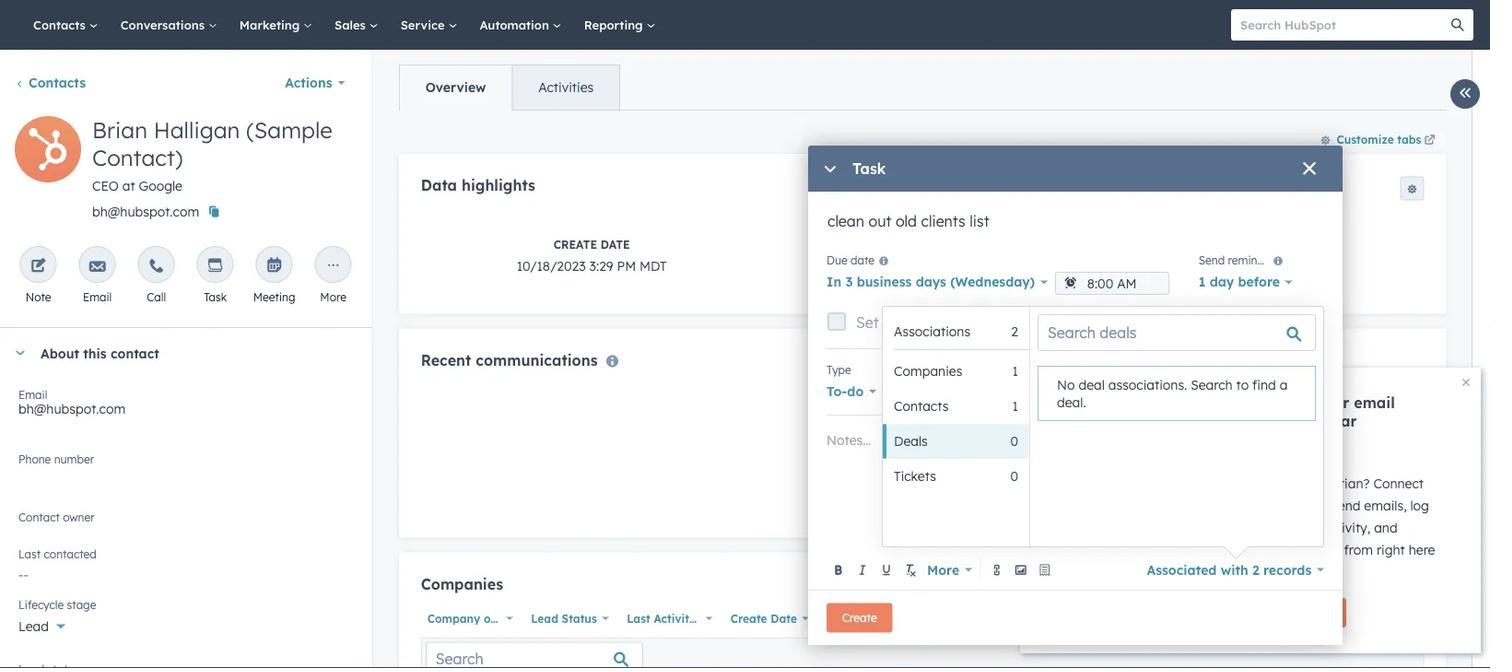 Task type: vqa. For each thing, say whether or not it's contained in the screenshot.
the bottom NO
yes



Task type: locate. For each thing, give the bounding box(es) containing it.
recent
[[421, 351, 471, 369]]

tickets
[[894, 468, 937, 484]]

0 horizontal spatial lifecycle
[[18, 598, 64, 612]]

1 horizontal spatial lead
[[531, 612, 558, 626]]

contacts'
[[1226, 520, 1282, 536]]

1 horizontal spatial task
[[853, 160, 886, 178]]

account down town
[[1196, 412, 1255, 431]]

no up deal.
[[1057, 376, 1075, 393]]

about this contact button
[[0, 328, 353, 378]]

owner inside popup button
[[484, 612, 518, 626]]

companies
[[894, 363, 963, 379], [421, 575, 503, 593]]

bh@hubspot.com down google
[[92, 204, 199, 220]]

Search search field
[[425, 642, 643, 668]]

1 vertical spatial contacts
[[29, 75, 86, 91]]

last up 'send'
[[1193, 237, 1221, 251]]

owner up contacted
[[63, 510, 95, 524]]

and down find
[[1259, 412, 1288, 431]]

lead inside lifecycle stage lead
[[907, 258, 938, 274]]

1 up preliminary
[[1013, 363, 1019, 379]]

0 vertical spatial account
[[1196, 412, 1255, 431]]

0 vertical spatial email
[[1354, 394, 1395, 412]]

create inside create date 10/18/2023 3:29 pm mdt
[[553, 237, 597, 251]]

0 vertical spatial 1
[[1199, 274, 1206, 290]]

and inside pro tip: connect your email account and calendar
[[1259, 412, 1288, 431]]

deals
[[894, 433, 928, 449]]

2 vertical spatial email
[[1286, 520, 1319, 536]]

communications
[[475, 351, 597, 369]]

0 vertical spatial no
[[1057, 376, 1075, 393]]

lifecycle for lifecycle stage lead
[[871, 237, 934, 251]]

0 horizontal spatial create
[[553, 237, 597, 251]]

associated with 2 records
[[1147, 562, 1312, 578]]

0 vertical spatial email
[[83, 290, 112, 304]]

and
[[1259, 412, 1288, 431], [1375, 520, 1398, 536]]

lead up the in 3 business days (wednesday)
[[907, 258, 938, 274]]

create right create date popup button
[[843, 611, 877, 625]]

create right the last activity date
[[730, 612, 767, 626]]

lifecycle inside lifecycle stage lead
[[871, 237, 934, 251]]

no activities. alert
[[421, 391, 1424, 516]]

lead for lead status
[[531, 612, 558, 626]]

1 vertical spatial email
[[1226, 498, 1260, 514]]

highlights
[[461, 176, 535, 195]]

create inside create date popup button
[[730, 612, 767, 626]]

1 vertical spatial companies
[[421, 575, 503, 593]]

to right set
[[883, 313, 898, 332]]

create date button
[[724, 607, 813, 631]]

1 vertical spatial 0
[[1011, 468, 1019, 484]]

lifecycle up business
[[871, 237, 934, 251]]

create for create
[[843, 611, 877, 625]]

phone
[[18, 452, 51, 466]]

activity
[[1225, 237, 1281, 251], [654, 612, 696, 626]]

last inside "popup button"
[[627, 612, 650, 626]]

at
[[122, 178, 135, 194]]

last for last contacted
[[18, 547, 41, 561]]

0 horizontal spatial no
[[18, 517, 36, 533]]

email up brian?
[[1354, 394, 1395, 412]]

hubspot.
[[1210, 564, 1267, 580]]

activity up "reminder"
[[1225, 237, 1281, 251]]

in
[[1196, 564, 1206, 580]]

actions button
[[273, 65, 357, 101]]

-
[[1248, 258, 1253, 274], [1253, 258, 1258, 274]]

1 horizontal spatial email
[[83, 290, 112, 304]]

0 horizontal spatial email
[[1226, 498, 1260, 514]]

0 horizontal spatial email
[[18, 388, 47, 401]]

email up —
[[1286, 520, 1319, 536]]

date up pm at the top left of page
[[600, 237, 630, 251]]

day
[[1210, 274, 1235, 290]]

account inside pro tip: connect your email account and calendar
[[1196, 412, 1255, 431]]

2 up queue
[[1012, 324, 1019, 340]]

Title text field
[[827, 210, 1325, 247]]

all
[[1327, 542, 1341, 558]]

lifecycle left stage
[[18, 598, 64, 612]]

find
[[1253, 376, 1277, 393]]

2 horizontal spatial create
[[843, 611, 877, 625]]

task down task image
[[204, 290, 227, 304]]

date up the 1 day before popup button at the right top of the page
[[1284, 237, 1314, 251]]

low button
[[906, 379, 962, 405]]

2 vertical spatial contacts
[[894, 398, 949, 414]]

status
[[561, 612, 597, 626]]

contacts
[[33, 17, 89, 32], [29, 75, 86, 91], [894, 398, 949, 414]]

0 horizontal spatial companies
[[421, 575, 503, 593]]

no
[[1057, 376, 1075, 393], [883, 496, 901, 513], [18, 517, 36, 533]]

0 horizontal spatial last
[[18, 547, 41, 561]]

customize tabs
[[1337, 132, 1422, 146]]

0 vertical spatial last
[[1193, 237, 1221, 251]]

2 vertical spatial no
[[18, 517, 36, 533]]

activity inside "popup button"
[[654, 612, 696, 626]]

1 vertical spatial and
[[1375, 520, 1398, 536]]

2 vertical spatial 1
[[1013, 398, 1019, 414]]

email down caret 'icon'
[[18, 388, 47, 401]]

Phone number text field
[[18, 449, 353, 486]]

1 vertical spatial 2
[[1253, 562, 1260, 578]]

activities.
[[904, 496, 962, 513]]

0 horizontal spatial 2
[[1012, 324, 1019, 340]]

no for no activities.
[[883, 496, 901, 513]]

overview button
[[399, 65, 511, 110]]

from
[[1345, 542, 1374, 558]]

last right the status
[[627, 612, 650, 626]]

navigation
[[398, 65, 620, 111]]

your down ready
[[1196, 498, 1223, 514]]

—
[[1312, 542, 1324, 558]]

email inside pro tip: connect your email account and calendar
[[1354, 394, 1395, 412]]

Search HubSpot search field
[[1232, 9, 1457, 41]]

2 horizontal spatial last
[[1193, 237, 1221, 251]]

contact)
[[92, 144, 183, 171]]

create
[[553, 237, 597, 251], [843, 611, 877, 625], [730, 612, 767, 626]]

0 vertical spatial activity
[[1225, 237, 1281, 251]]

lead left the status
[[531, 612, 558, 626]]

0 vertical spatial your
[[1316, 394, 1350, 412]]

no deal associations. search to find a deal.
[[1057, 376, 1288, 411]]

0 vertical spatial task
[[853, 160, 886, 178]]

1 left day at the right top of the page
[[1199, 274, 1206, 290]]

and down emails, at the bottom right
[[1375, 520, 1398, 536]]

date inside last activity date --
[[1284, 237, 1314, 251]]

owner right company
[[484, 612, 518, 626]]

connect
[[1253, 394, 1311, 412]]

lead
[[907, 258, 938, 274], [531, 612, 558, 626], [18, 619, 49, 635]]

last down contact
[[18, 547, 41, 561]]

more down activities.
[[927, 562, 960, 578]]

1 horizontal spatial last
[[627, 612, 650, 626]]

no inside "no deal associations. search to find a deal."
[[1057, 376, 1075, 393]]

2 vertical spatial last
[[627, 612, 650, 626]]

date inside "popup button"
[[699, 612, 726, 626]]

overview
[[425, 79, 486, 95]]

last contacted
[[18, 547, 97, 561]]

0 vertical spatial lifecycle
[[871, 237, 934, 251]]

1 vertical spatial more
[[927, 562, 960, 578]]

preliminary tasks button
[[991, 379, 1117, 405]]

1
[[1199, 274, 1206, 290], [1013, 363, 1019, 379], [1013, 398, 1019, 414]]

sales link
[[324, 0, 390, 50]]

no down tickets
[[883, 496, 901, 513]]

1 down queue
[[1013, 398, 1019, 414]]

no owner button
[[18, 507, 353, 537]]

1 horizontal spatial more
[[927, 562, 960, 578]]

2 horizontal spatial email
[[1354, 394, 1395, 412]]

date left create date
[[699, 612, 726, 626]]

data
[[421, 176, 457, 195]]

1 horizontal spatial create
[[730, 612, 767, 626]]

0 horizontal spatial and
[[1259, 412, 1288, 431]]

1 horizontal spatial activity
[[1225, 237, 1281, 251]]

2 right with
[[1253, 562, 1260, 578]]

1 vertical spatial no
[[883, 496, 901, 513]]

1 horizontal spatial account
[[1263, 498, 1312, 514]]

to-do button
[[827, 379, 877, 405]]

about
[[41, 345, 79, 361]]

email down "email" image
[[83, 290, 112, 304]]

sales
[[335, 17, 369, 32]]

create inside create button
[[843, 611, 877, 625]]

lead down lifecycle stage
[[18, 619, 49, 635]]

date
[[851, 253, 875, 267]]

1 vertical spatial bh@hubspot.com
[[18, 401, 125, 417]]

reporting link
[[573, 0, 667, 50]]

here
[[1409, 542, 1436, 558]]

task image
[[207, 258, 224, 275]]

companies up low on the bottom right of page
[[894, 363, 963, 379]]

1 vertical spatial email
[[18, 388, 47, 401]]

mdt
[[639, 258, 667, 274]]

ready to reach out to brian? connect your email account to send emails, log your contacts' email activity, and schedule meetings — all from right here in hubspot.
[[1196, 476, 1436, 580]]

create for create date
[[730, 612, 767, 626]]

3
[[846, 274, 853, 290]]

1 horizontal spatial lifecycle
[[871, 237, 934, 251]]

no up last contacted
[[18, 517, 36, 533]]

0 vertical spatial 0
[[1011, 433, 1019, 449]]

queue
[[991, 363, 1025, 377]]

emails,
[[1365, 498, 1407, 514]]

2 vertical spatial your
[[1196, 520, 1223, 536]]

1 for companies
[[1013, 363, 1019, 379]]

bh@hubspot.com up number
[[18, 401, 125, 417]]

Search deals search field
[[1038, 314, 1316, 351]]

0
[[1011, 433, 1019, 449], [1011, 468, 1019, 484]]

to up tip:
[[1237, 376, 1249, 393]]

your right connect
[[1316, 394, 1350, 412]]

minimize dialog image
[[823, 162, 838, 177]]

HH:MM text field
[[1055, 272, 1170, 295]]

call image
[[148, 258, 165, 275]]

account down out
[[1263, 498, 1312, 514]]

email up the contacts'
[[1226, 498, 1260, 514]]

activity,
[[1323, 520, 1371, 536]]

1 0 from the top
[[1011, 433, 1019, 449]]

preliminary
[[991, 383, 1066, 400]]

marketing
[[239, 17, 303, 32]]

1 horizontal spatial no
[[883, 496, 901, 513]]

lifecycle for lifecycle stage
[[18, 598, 64, 612]]

your
[[1316, 394, 1350, 412], [1196, 498, 1223, 514], [1196, 520, 1223, 536]]

activity left create date
[[654, 612, 696, 626]]

last inside last activity date --
[[1193, 237, 1221, 251]]

1 vertical spatial task
[[204, 290, 227, 304]]

email bh@hubspot.com
[[18, 388, 125, 417]]

0 horizontal spatial more
[[320, 290, 347, 304]]

1 vertical spatial lifecycle
[[18, 598, 64, 612]]

1 vertical spatial activity
[[654, 612, 696, 626]]

caret image
[[15, 351, 26, 355]]

0 horizontal spatial lead
[[18, 619, 49, 635]]

create up 10/18/2023
[[553, 237, 597, 251]]

2 0 from the top
[[1011, 468, 1019, 484]]

tabs
[[1397, 132, 1422, 146]]

account inside ready to reach out to brian? connect your email account to send emails, log your contacts' email activity, and schedule meetings — all from right here in hubspot.
[[1263, 498, 1312, 514]]

1 vertical spatial 1
[[1013, 363, 1019, 379]]

edit button
[[15, 116, 81, 189]]

0 vertical spatial 2
[[1012, 324, 1019, 340]]

data highlights
[[421, 176, 535, 195]]

no inside alert
[[883, 496, 901, 513]]

1 horizontal spatial email
[[1286, 520, 1319, 536]]

1 for contacts
[[1013, 398, 1019, 414]]

tasks
[[1070, 383, 1104, 400]]

low
[[923, 383, 949, 400]]

meeting image
[[266, 258, 283, 275]]

email inside "email bh@hubspot.com"
[[18, 388, 47, 401]]

days
[[916, 274, 947, 290]]

1 vertical spatial account
[[1263, 498, 1312, 514]]

lifecycle
[[871, 237, 934, 251], [18, 598, 64, 612]]

lead for lead
[[18, 619, 49, 635]]

activity inside last activity date --
[[1225, 237, 1281, 251]]

search
[[1191, 376, 1233, 393]]

2 horizontal spatial no
[[1057, 376, 1075, 393]]

1 horizontal spatial and
[[1375, 520, 1398, 536]]

0 horizontal spatial activity
[[654, 612, 696, 626]]

lead status
[[531, 612, 597, 626]]

0 horizontal spatial account
[[1196, 412, 1255, 431]]

more down more 'icon' on the top left of page
[[320, 290, 347, 304]]

date left create button
[[770, 612, 797, 626]]

note
[[26, 290, 51, 304]]

date inside create date 10/18/2023 3:29 pm mdt
[[600, 237, 630, 251]]

more image
[[325, 258, 342, 275]]

companies up company owner popup button
[[421, 575, 503, 593]]

0 vertical spatial contacts
[[33, 17, 89, 32]]

1 horizontal spatial companies
[[894, 363, 963, 379]]

last for last activity date --
[[1193, 237, 1221, 251]]

2 horizontal spatial lead
[[907, 258, 938, 274]]

a
[[1280, 376, 1288, 393]]

marketing link
[[228, 0, 324, 50]]

0 horizontal spatial task
[[204, 290, 227, 304]]

1 vertical spatial last
[[18, 547, 41, 561]]

to right out
[[1315, 476, 1328, 492]]

date inside popup button
[[770, 612, 797, 626]]

1 horizontal spatial 2
[[1253, 562, 1260, 578]]

records
[[1264, 562, 1312, 578]]

to up town
[[1197, 363, 1207, 377]]

calendar
[[1292, 412, 1357, 431]]

your up schedule
[[1196, 520, 1223, 536]]

0 vertical spatial and
[[1259, 412, 1288, 431]]

task right minimize dialog icon
[[853, 160, 886, 178]]



Task type: describe. For each thing, give the bounding box(es) containing it.
phone number
[[18, 452, 94, 466]]

to left "reach"
[[1238, 476, 1250, 492]]

pm
[[617, 258, 636, 274]]

repeat
[[902, 313, 947, 332]]

automation link
[[469, 0, 573, 50]]

create for create date 10/18/2023 3:29 pm mdt
[[553, 237, 597, 251]]

last for last activity date
[[627, 612, 650, 626]]

note image
[[30, 258, 47, 275]]

company
[[427, 612, 480, 626]]

conversations link
[[109, 0, 228, 50]]

2 inside popup button
[[1253, 562, 1260, 578]]

type
[[827, 363, 852, 377]]

stage
[[937, 237, 974, 251]]

ready
[[1196, 476, 1234, 492]]

lifecycle stage lead
[[871, 237, 974, 274]]

0 vertical spatial contacts link
[[22, 0, 109, 50]]

reporting
[[584, 17, 647, 32]]

owner for company owner
[[484, 612, 518, 626]]

with
[[1221, 562, 1249, 578]]

lead button
[[18, 608, 353, 639]]

brian halligan (sample contact) ceo at google
[[92, 116, 332, 194]]

preliminary tasks
[[991, 383, 1104, 400]]

activity for last activity date --
[[1225, 237, 1281, 251]]

automation
[[480, 17, 553, 32]]

to left the send
[[1316, 498, 1329, 514]]

actions
[[285, 75, 332, 91]]

pro
[[1196, 394, 1221, 412]]

email image
[[89, 258, 106, 275]]

1 inside popup button
[[1199, 274, 1206, 290]]

in
[[827, 274, 842, 290]]

contacted
[[44, 547, 97, 561]]

ceo
[[92, 178, 119, 194]]

owner up last contacted
[[40, 517, 77, 533]]

lead status button
[[524, 607, 613, 631]]

out
[[1292, 476, 1312, 492]]

deal.
[[1057, 395, 1086, 411]]

create button
[[827, 603, 893, 633]]

1 day before button
[[1199, 269, 1293, 295]]

this
[[83, 345, 107, 361]]

company owner button
[[421, 607, 518, 631]]

assigned
[[1146, 363, 1193, 377]]

contact owner no owner
[[18, 510, 95, 533]]

send
[[1199, 253, 1225, 267]]

0 for deals
[[1011, 433, 1019, 449]]

to-do
[[827, 383, 864, 400]]

log
[[1411, 498, 1430, 514]]

close image
[[1463, 379, 1470, 386]]

lifecycle stage
[[18, 598, 96, 612]]

your inside pro tip: connect your email account and calendar
[[1316, 394, 1350, 412]]

0 vertical spatial more
[[320, 290, 347, 304]]

google
[[139, 178, 182, 194]]

email for email bh@hubspot.com
[[18, 388, 47, 401]]

email for email
[[83, 290, 112, 304]]

and inside ready to reach out to brian? connect your email account to send emails, log your contacts' email activity, and schedule meetings — all from right here in hubspot.
[[1375, 520, 1398, 536]]

owner for contact owner no owner
[[63, 510, 95, 524]]

to-
[[827, 383, 847, 400]]

0 vertical spatial companies
[[894, 363, 963, 379]]

0 for tickets
[[1011, 468, 1019, 484]]

no inside "contact owner no owner"
[[18, 517, 36, 533]]

0 vertical spatial bh@hubspot.com
[[92, 204, 199, 220]]

halligan
[[154, 116, 240, 144]]

pro tip: connect your email account and calendar
[[1196, 394, 1395, 431]]

2 - from the left
[[1253, 258, 1258, 274]]

create date 10/18/2023 3:29 pm mdt
[[516, 237, 667, 274]]

activities button
[[511, 65, 619, 110]]

schedule
[[1196, 542, 1249, 558]]

navigation containing overview
[[398, 65, 620, 111]]

connect
[[1374, 476, 1424, 492]]

send reminder
[[1199, 253, 1275, 267]]

associated with 2 records button
[[1147, 557, 1325, 583]]

1 vertical spatial your
[[1196, 498, 1223, 514]]

to inside "no deal associations. search to find a deal."
[[1237, 376, 1249, 393]]

contact
[[18, 510, 60, 524]]

in 3 business days (wednesday) button
[[827, 269, 1048, 295]]

3:29
[[589, 258, 613, 274]]

due
[[827, 253, 848, 267]]

company owner
[[427, 612, 518, 626]]

activity for last activity date
[[654, 612, 696, 626]]

deal
[[1079, 376, 1105, 393]]

add button
[[1328, 575, 1389, 599]]

associations
[[894, 324, 971, 340]]

funky
[[1146, 383, 1186, 400]]

set to repeat
[[856, 313, 947, 332]]

activities
[[538, 79, 593, 95]]

more inside popup button
[[927, 562, 960, 578]]

associations.
[[1109, 376, 1188, 393]]

assigned to
[[1146, 363, 1207, 377]]

no for no deal associations. search to find a deal.
[[1057, 376, 1075, 393]]

search image
[[1452, 18, 1465, 31]]

close dialog image
[[1303, 162, 1317, 177]]

reminder
[[1228, 253, 1275, 267]]

set
[[856, 313, 879, 332]]

send
[[1332, 498, 1361, 514]]

(sample
[[246, 116, 332, 144]]

before
[[1239, 274, 1280, 290]]

add
[[1356, 580, 1377, 594]]

1 - from the left
[[1248, 258, 1253, 274]]

contact
[[111, 345, 159, 361]]

conversations
[[120, 17, 208, 32]]

last activity date button
[[620, 607, 726, 631]]

Last contacted text field
[[18, 558, 353, 587]]

1 vertical spatial contacts link
[[15, 75, 86, 91]]

(wednesday)
[[951, 274, 1035, 290]]

1 day before
[[1199, 274, 1280, 290]]



